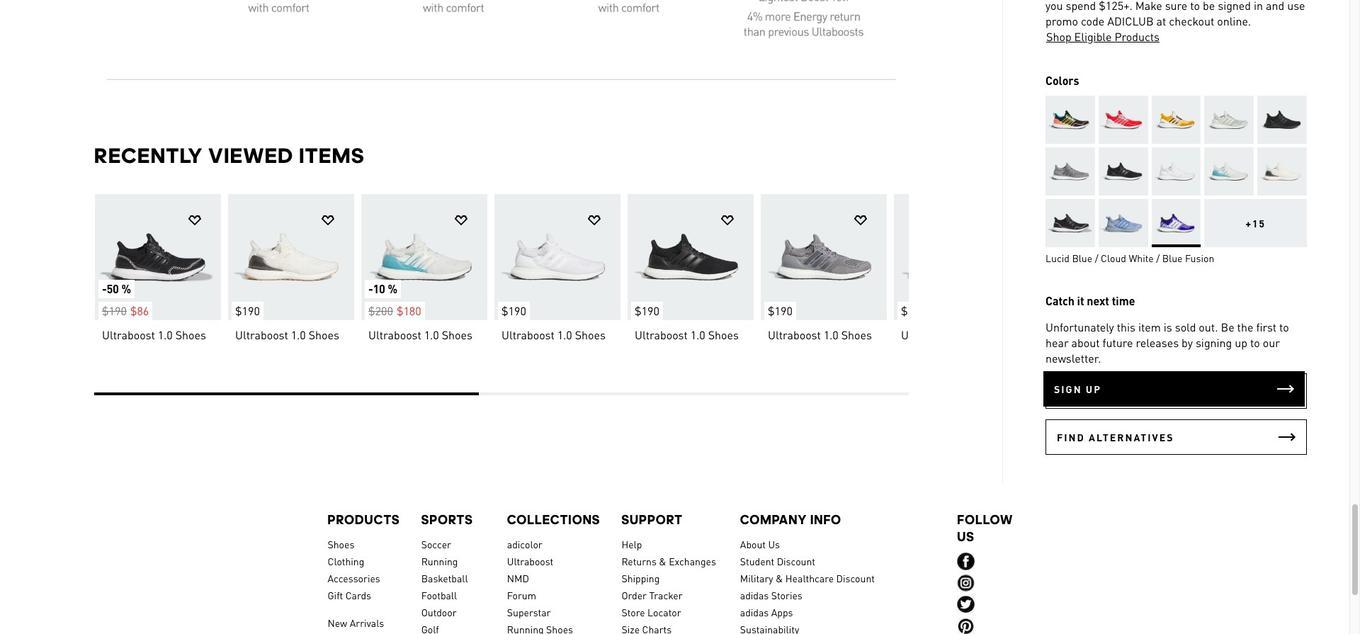 Task type: vqa. For each thing, say whether or not it's contained in the screenshot.


Task type: locate. For each thing, give the bounding box(es) containing it.
ultraboost 1.0 shoes image
[[95, 194, 221, 320], [228, 194, 354, 320], [361, 194, 487, 320], [494, 194, 620, 320], [628, 194, 754, 320], [761, 194, 887, 320], [894, 194, 1020, 320]]

fusion
[[1186, 251, 1215, 264]]

1 vertical spatial product color: core black / core black / beam green image
[[1099, 147, 1148, 195]]

returns
[[622, 555, 657, 567]]

ultraboost 1.0 shoes for seventh ultraboost 1.0 shoes link from the right
[[102, 327, 206, 342]]

2 / from the left
[[1157, 251, 1160, 264]]

up inside button
[[1086, 382, 1102, 395]]

3 ultraboost 1.0 shoes from the left
[[368, 327, 472, 342]]

4 ultraboost 1.0 shoes link from the left
[[501, 327, 620, 343]]

product color: core black / core black / beam green image
[[1258, 95, 1307, 144], [1099, 147, 1148, 195]]

2 ultraboost 1.0 shoes from the left
[[235, 327, 339, 342]]

$190 inside the -50 % $190 $86
[[102, 303, 126, 318]]

% right the "50"
[[121, 281, 131, 296]]

7 1.0 from the left
[[957, 327, 972, 342]]

$190 link for second ultraboost 1.0 shoes link from right
[[761, 194, 887, 320]]

shop eligible products
[[1047, 29, 1160, 44]]

blue
[[1072, 251, 1093, 264], [1163, 251, 1183, 264]]

item
[[1139, 319, 1161, 334]]

the
[[1238, 319, 1254, 334]]

0 vertical spatial adidas
[[740, 589, 769, 601]]

product color: linen green / linen green / silver green image
[[1205, 95, 1254, 144]]

this
[[1117, 319, 1136, 334]]

1 horizontal spatial product color: core black / core black / beam green image
[[1258, 95, 1307, 144]]

1 vertical spatial up
[[1086, 382, 1102, 395]]

up right sign in the bottom of the page
[[1086, 382, 1102, 395]]

% inside -10 % $200 $180
[[388, 281, 397, 296]]

shoes
[[175, 327, 206, 342], [308, 327, 339, 342], [442, 327, 472, 342], [575, 327, 606, 342], [708, 327, 739, 342], [841, 327, 872, 342], [975, 327, 1005, 342], [328, 538, 355, 550]]

product color: crystal white / crystal white / preloved blue image
[[1205, 147, 1254, 195]]

/ left cloud
[[1095, 251, 1099, 264]]

% for -10 %
[[388, 281, 397, 296]]

exchanges
[[669, 555, 716, 567]]

1 horizontal spatial &
[[776, 572, 783, 584]]

5 ultraboost 1.0 shoes image from the left
[[628, 194, 754, 320]]

discount up the 'healthcare'
[[777, 555, 816, 567]]

$190
[[102, 303, 126, 318], [235, 303, 260, 318], [501, 303, 526, 318], [635, 303, 659, 318], [768, 303, 793, 318], [901, 303, 926, 318]]

2 ultraboost 1.0 shoes link from the left
[[235, 327, 354, 343]]

4 ultraboost 1.0 shoes from the left
[[501, 327, 606, 342]]

time
[[1112, 293, 1136, 308]]

soccer running basketball football outdoor
[[421, 538, 468, 618]]

+15 button
[[1205, 199, 1307, 247]]

eligible
[[1075, 29, 1112, 44]]

adidas
[[740, 589, 769, 601], [740, 606, 769, 618]]

- inside -10 % $200 $180
[[368, 281, 373, 296]]

10
[[373, 281, 385, 296]]

% inside the -50 % $190 $86
[[121, 281, 131, 296]]

% for -50 %
[[121, 281, 131, 296]]

$200
[[368, 303, 393, 318]]

1 ultraboost 1.0 shoes from the left
[[102, 327, 206, 342]]

to right 'first' at the right
[[1280, 319, 1290, 334]]

accessories
[[328, 572, 380, 584]]

4 $190 from the left
[[635, 303, 659, 318]]

1 horizontal spatial discount
[[837, 572, 875, 584]]

7 ultraboost 1.0 shoes from the left
[[901, 327, 1005, 342]]

/
[[1095, 251, 1099, 264], [1157, 251, 1160, 264]]

1 ultraboost 1.0 shoes image from the left
[[95, 194, 221, 320]]

1 1.0 from the left
[[157, 327, 172, 342]]

3 $190 link from the left
[[628, 194, 754, 320]]

& down help link
[[659, 555, 667, 567]]

adidas down military
[[740, 589, 769, 601]]

ultraboost for 5th ultraboost 1.0 shoes link from left
[[635, 327, 688, 342]]

0 vertical spatial up
[[1235, 335, 1248, 350]]

1 $190 link from the left
[[228, 194, 354, 320]]

ultraboost 1.0 shoes for 1st ultraboost 1.0 shoes link from the right
[[901, 327, 1005, 342]]

0 vertical spatial to
[[1280, 319, 1290, 334]]

ultraboost for 4th ultraboost 1.0 shoes link from right
[[501, 327, 554, 342]]

6 $190 from the left
[[901, 303, 926, 318]]

1 vertical spatial discount
[[837, 572, 875, 584]]

3 1.0 from the left
[[424, 327, 439, 342]]

running link
[[421, 552, 486, 569]]

ultraboost for 6th ultraboost 1.0 shoes link from the right
[[235, 327, 288, 342]]

- down arrow left long button
[[102, 281, 107, 296]]

sold
[[1175, 319, 1196, 334]]

apps
[[772, 606, 793, 618]]

to left our
[[1251, 335, 1260, 350]]

ultraboost for 5th ultraboost 1.0 shoes link from the right
[[368, 327, 421, 342]]

catch it next time
[[1046, 293, 1136, 308]]

superstar link
[[507, 604, 601, 621]]

0 horizontal spatial /
[[1095, 251, 1099, 264]]

ultraboost 1.0 shoes image for 5th ultraboost 1.0 shoes link from left
[[628, 194, 754, 320]]

- inside the -50 % $190 $86
[[102, 281, 107, 296]]

5 1.0 from the left
[[690, 327, 705, 342]]

1.0
[[157, 327, 172, 342], [291, 327, 306, 342], [424, 327, 439, 342], [557, 327, 572, 342], [690, 327, 705, 342], [824, 327, 838, 342], [957, 327, 972, 342]]

$190 for 6th ultraboost 1.0 shoes link from the right
[[235, 303, 260, 318]]

clothing link
[[328, 552, 400, 569]]

$190 link for 4th ultraboost 1.0 shoes link from right
[[494, 194, 620, 320]]

releases
[[1136, 335, 1179, 350]]

about us student discount military & healthcare discount adidas stories adidas apps
[[740, 538, 875, 618]]

2 ultraboost 1.0 shoes image from the left
[[228, 194, 354, 320]]

1.0 for ultraboost 1.0 shoes image for 5th ultraboost 1.0 shoes link from the right
[[424, 327, 439, 342]]

0 horizontal spatial &
[[659, 555, 667, 567]]

product color: blue dawn / blue dawn / blue fusion image
[[1099, 199, 1148, 247]]

1 $190 from the left
[[102, 303, 126, 318]]

arrow right long image
[[883, 247, 900, 264]]

% right 10
[[388, 281, 397, 296]]

1 - from the left
[[102, 281, 107, 296]]

about
[[1072, 335, 1100, 350]]

1 vertical spatial adidas
[[740, 606, 769, 618]]

product color: grey three / grey five / core black image
[[1046, 147, 1095, 195]]

4 1.0 from the left
[[557, 327, 572, 342]]

viewed
[[208, 143, 294, 168]]

- up $200
[[368, 281, 373, 296]]

/ right white
[[1157, 251, 1160, 264]]

running
[[421, 555, 458, 567]]

2 % from the left
[[388, 281, 397, 296]]

follow
[[958, 512, 1014, 527]]

4 ultraboost 1.0 shoes image from the left
[[494, 194, 620, 320]]

discount up adidas stories link
[[837, 572, 875, 584]]

sports
[[421, 512, 473, 527]]

1.0 for ultraboost 1.0 shoes image associated with 5th ultraboost 1.0 shoes link from left
[[690, 327, 705, 342]]

up down the
[[1235, 335, 1248, 350]]

3 ultraboost 1.0 shoes link from the left
[[368, 327, 487, 343]]

0 horizontal spatial %
[[121, 281, 131, 296]]

0 horizontal spatial blue
[[1072, 251, 1093, 264]]

find alternatives button
[[1046, 419, 1307, 455]]

blue right lucid
[[1072, 251, 1093, 264]]

arrow right long button
[[873, 237, 909, 273]]

product color: active red / active red / core black image
[[1099, 95, 1148, 144]]

list containing -50 %
[[94, 193, 1021, 370]]

2 - from the left
[[368, 281, 373, 296]]

5 ultraboost 1.0 shoes from the left
[[635, 327, 739, 342]]

product color: core black / core black / beam green image down product color: active red / active red / core black image
[[1099, 147, 1148, 195]]

0 horizontal spatial up
[[1086, 382, 1102, 395]]

sign up button
[[1044, 371, 1305, 407]]

7 ultraboost 1.0 shoes link from the left
[[901, 327, 1020, 343]]

ultraboost 1.0 shoes image for 6th ultraboost 1.0 shoes link from the right
[[228, 194, 354, 320]]

ultraboost link
[[507, 552, 601, 569]]

shipping
[[622, 572, 660, 584]]

shop eligible products link
[[1046, 29, 1161, 44]]

-10 % $200 $180
[[368, 281, 421, 318]]

accessories link
[[328, 569, 400, 587]]

3 ultraboost 1.0 shoes image from the left
[[361, 194, 487, 320]]

6 ultraboost 1.0 shoes from the left
[[768, 327, 872, 342]]

next
[[1087, 293, 1110, 308]]

blue left the fusion
[[1163, 251, 1183, 264]]

unfortunately this item is sold out. be the first to hear about future releases by signing up to our newsletter.
[[1046, 319, 1290, 365]]

1.0 for ultraboost 1.0 shoes image corresponding to 6th ultraboost 1.0 shoes link from the right
[[291, 327, 306, 342]]

ultraboost 1.0 shoes for second ultraboost 1.0 shoes link from right
[[768, 327, 872, 342]]

about
[[740, 538, 766, 550]]

1 horizontal spatial up
[[1235, 335, 1248, 350]]

$190 link
[[228, 194, 354, 320], [494, 194, 620, 320], [628, 194, 754, 320], [761, 194, 887, 320], [894, 194, 1020, 320]]

1 vertical spatial &
[[776, 572, 783, 584]]

discount
[[777, 555, 816, 567], [837, 572, 875, 584]]

scrollbar
[[94, 392, 909, 398]]

2 $190 link from the left
[[494, 194, 620, 320]]

1 horizontal spatial /
[[1157, 251, 1160, 264]]

list
[[94, 193, 1021, 370]]

2 1.0 from the left
[[291, 327, 306, 342]]

3 $190 from the left
[[501, 303, 526, 318]]

0 horizontal spatial to
[[1251, 335, 1260, 350]]

gift cards link
[[328, 587, 400, 604]]

%
[[121, 281, 131, 296], [388, 281, 397, 296]]

ultraboost for second ultraboost 1.0 shoes link from right
[[768, 327, 821, 342]]

student
[[740, 555, 775, 567]]

0 vertical spatial &
[[659, 555, 667, 567]]

our
[[1263, 335, 1280, 350]]

adidas left apps at the bottom of the page
[[740, 606, 769, 618]]

arrow left long button
[[94, 237, 129, 273]]

1 ultraboost 1.0 shoes link from the left
[[102, 327, 221, 343]]

$86
[[130, 303, 149, 318]]

shipping link
[[622, 569, 719, 587]]

6 1.0 from the left
[[824, 327, 838, 342]]

gift
[[328, 589, 343, 601]]

$190 for 5th ultraboost 1.0 shoes link from left
[[635, 303, 659, 318]]

returns & exchanges link
[[622, 552, 719, 569]]

football
[[421, 589, 457, 601]]

superstar
[[507, 606, 551, 618]]

recently
[[94, 143, 203, 168]]

$190 for 4th ultraboost 1.0 shoes link from right
[[501, 303, 526, 318]]

product color: lucid blue / cloud white / blue fusion image
[[1152, 199, 1201, 247]]

it
[[1078, 293, 1085, 308]]

1 horizontal spatial blue
[[1163, 251, 1183, 264]]

first
[[1257, 319, 1277, 334]]

product color: core black / core black / beam green image up product color: off white / off white / core black image
[[1258, 95, 1307, 144]]

1 % from the left
[[121, 281, 131, 296]]

outdoor
[[421, 606, 457, 618]]

& up stories
[[776, 572, 783, 584]]

5 $190 link from the left
[[894, 194, 1020, 320]]

6 ultraboost 1.0 shoes image from the left
[[761, 194, 887, 320]]

0 horizontal spatial -
[[102, 281, 107, 296]]

2 $190 from the left
[[235, 303, 260, 318]]

1 horizontal spatial -
[[368, 281, 373, 296]]

-
[[102, 281, 107, 296], [368, 281, 373, 296]]

1 horizontal spatial %
[[388, 281, 397, 296]]

0 vertical spatial discount
[[777, 555, 816, 567]]

5 $190 from the left
[[768, 303, 793, 318]]

1 vertical spatial to
[[1251, 335, 1260, 350]]

is
[[1164, 319, 1173, 334]]

4 $190 link from the left
[[761, 194, 887, 320]]



Task type: describe. For each thing, give the bounding box(es) containing it.
adidas stories link
[[740, 587, 936, 604]]

order tracker link
[[622, 587, 719, 604]]

items
[[299, 143, 365, 168]]

shoes link
[[328, 535, 400, 552]]

company
[[740, 512, 807, 527]]

arrow left long image
[[103, 247, 120, 264]]

-50 % $190 $86
[[102, 281, 149, 318]]

ultraboost 1.0 shoes image for second ultraboost 1.0 shoes link from right
[[761, 194, 887, 320]]

signing
[[1196, 335, 1233, 350]]

forum link
[[507, 587, 601, 604]]

- for 10
[[368, 281, 373, 296]]

outdoor link
[[421, 604, 486, 621]]

military & healthcare discount link
[[740, 569, 936, 587]]

new arrivals
[[328, 616, 384, 629]]

help
[[622, 538, 642, 550]]

2 blue from the left
[[1163, 251, 1183, 264]]

ultraboost for 1st ultraboost 1.0 shoes link from the right
[[901, 327, 954, 342]]

& inside about us student discount military & healthcare discount adidas stories adidas apps
[[776, 572, 783, 584]]

up inside the unfortunately this item is sold out. be the first to hear about future releases by signing up to our newsletter.
[[1235, 335, 1248, 350]]

1.0 for second ultraboost 1.0 shoes link from right ultraboost 1.0 shoes image
[[824, 327, 838, 342]]

nmd
[[507, 572, 529, 584]]

+15
[[1246, 217, 1266, 229]]

1.0 for ultraboost 1.0 shoes image corresponding to 4th ultraboost 1.0 shoes link from right
[[557, 327, 572, 342]]

new arrivals link
[[328, 614, 400, 631]]

order
[[622, 589, 647, 601]]

5 ultraboost 1.0 shoes link from the left
[[635, 327, 754, 343]]

follow us
[[958, 512, 1014, 544]]

basketball
[[421, 572, 468, 584]]

football link
[[421, 587, 486, 604]]

alternatives
[[1089, 431, 1175, 443]]

shop
[[1047, 29, 1072, 44]]

products
[[1115, 29, 1160, 44]]

adicolor ultraboost nmd forum superstar
[[507, 538, 554, 618]]

$190 for second ultraboost 1.0 shoes link from right
[[768, 303, 793, 318]]

collections
[[507, 512, 601, 527]]

recently viewed items
[[94, 143, 365, 168]]

1 / from the left
[[1095, 251, 1099, 264]]

7 ultraboost 1.0 shoes image from the left
[[894, 194, 1020, 320]]

clothing
[[328, 555, 364, 567]]

newsletter.
[[1046, 351, 1102, 365]]

6 ultraboost 1.0 shoes link from the left
[[768, 327, 887, 343]]

product color: cloud white / team maroon / team colleg gold image
[[1152, 95, 1201, 144]]

product color: cloud white / cloud white / cloud white image
[[1152, 147, 1201, 195]]

us
[[958, 529, 975, 544]]

1.0 for seventh ultraboost 1.0 shoes link from the right's ultraboost 1.0 shoes image
[[157, 327, 172, 342]]

locator
[[648, 606, 681, 618]]

us
[[768, 538, 780, 550]]

nmd link
[[507, 569, 601, 587]]

cloud
[[1101, 251, 1127, 264]]

lucid
[[1046, 251, 1070, 264]]

future
[[1103, 335, 1134, 350]]

adicolor link
[[507, 535, 601, 552]]

product color: core black / core black / wonder quartz image
[[1046, 199, 1095, 247]]

store
[[622, 606, 645, 618]]

ultraboost 1.0 shoes image for 4th ultraboost 1.0 shoes link from right
[[494, 194, 620, 320]]

2 adidas from the top
[[740, 606, 769, 618]]

ultraboost 1.0 shoes for 5th ultraboost 1.0 shoes link from left
[[635, 327, 739, 342]]

ultraboost 1.0 shoes for 6th ultraboost 1.0 shoes link from the right
[[235, 327, 339, 342]]

white
[[1129, 251, 1154, 264]]

find
[[1057, 431, 1085, 443]]

help returns & exchanges shipping order tracker store locator
[[622, 538, 716, 618]]

ultraboost for seventh ultraboost 1.0 shoes link from the right
[[102, 327, 155, 342]]

product color: core black / core black / bright blue image
[[1046, 95, 1095, 144]]

shoes inside shoes clothing accessories gift cards
[[328, 538, 355, 550]]

shoes clothing accessories gift cards
[[328, 538, 380, 601]]

student discount link
[[740, 552, 936, 569]]

company info
[[740, 512, 842, 527]]

1 adidas from the top
[[740, 589, 769, 601]]

sign up
[[1054, 382, 1102, 395]]

adicolor
[[507, 538, 543, 550]]

military
[[740, 572, 774, 584]]

& inside help returns & exchanges shipping order tracker store locator
[[659, 555, 667, 567]]

ultraboost 1.0 shoes for 4th ultraboost 1.0 shoes link from right
[[501, 327, 606, 342]]

soccer
[[421, 538, 451, 550]]

out.
[[1199, 319, 1219, 334]]

by
[[1182, 335, 1193, 350]]

0 horizontal spatial discount
[[777, 555, 816, 567]]

1 horizontal spatial to
[[1280, 319, 1290, 334]]

ultraboost 1.0 shoes for 5th ultraboost 1.0 shoes link from the right
[[368, 327, 472, 342]]

adidas apps link
[[740, 604, 936, 621]]

hear
[[1046, 335, 1069, 350]]

sign
[[1054, 382, 1083, 395]]

unfortunately
[[1046, 319, 1115, 334]]

colors
[[1046, 73, 1080, 88]]

product color: off white / off white / core black image
[[1258, 147, 1307, 195]]

about us link
[[740, 535, 936, 552]]

ultraboost 1.0 shoes image for 5th ultraboost 1.0 shoes link from the right
[[361, 194, 487, 320]]

new
[[328, 616, 347, 629]]

1 blue from the left
[[1072, 251, 1093, 264]]

basketball link
[[421, 569, 486, 587]]

healthcare
[[786, 572, 834, 584]]

0 horizontal spatial product color: core black / core black / beam green image
[[1099, 147, 1148, 195]]

products
[[328, 512, 400, 527]]

store locator link
[[622, 604, 719, 621]]

cards
[[346, 589, 371, 601]]

$190 link for 5th ultraboost 1.0 shoes link from left
[[628, 194, 754, 320]]

- for 50
[[102, 281, 107, 296]]

0 vertical spatial product color: core black / core black / beam green image
[[1258, 95, 1307, 144]]

ultraboost 1.0 shoes image for seventh ultraboost 1.0 shoes link from the right
[[95, 194, 221, 320]]

info
[[811, 512, 842, 527]]

be
[[1221, 319, 1235, 334]]

tracker
[[649, 589, 683, 601]]

arrivals
[[350, 616, 384, 629]]

forum
[[507, 589, 536, 601]]

$190 link for 6th ultraboost 1.0 shoes link from the right
[[228, 194, 354, 320]]



